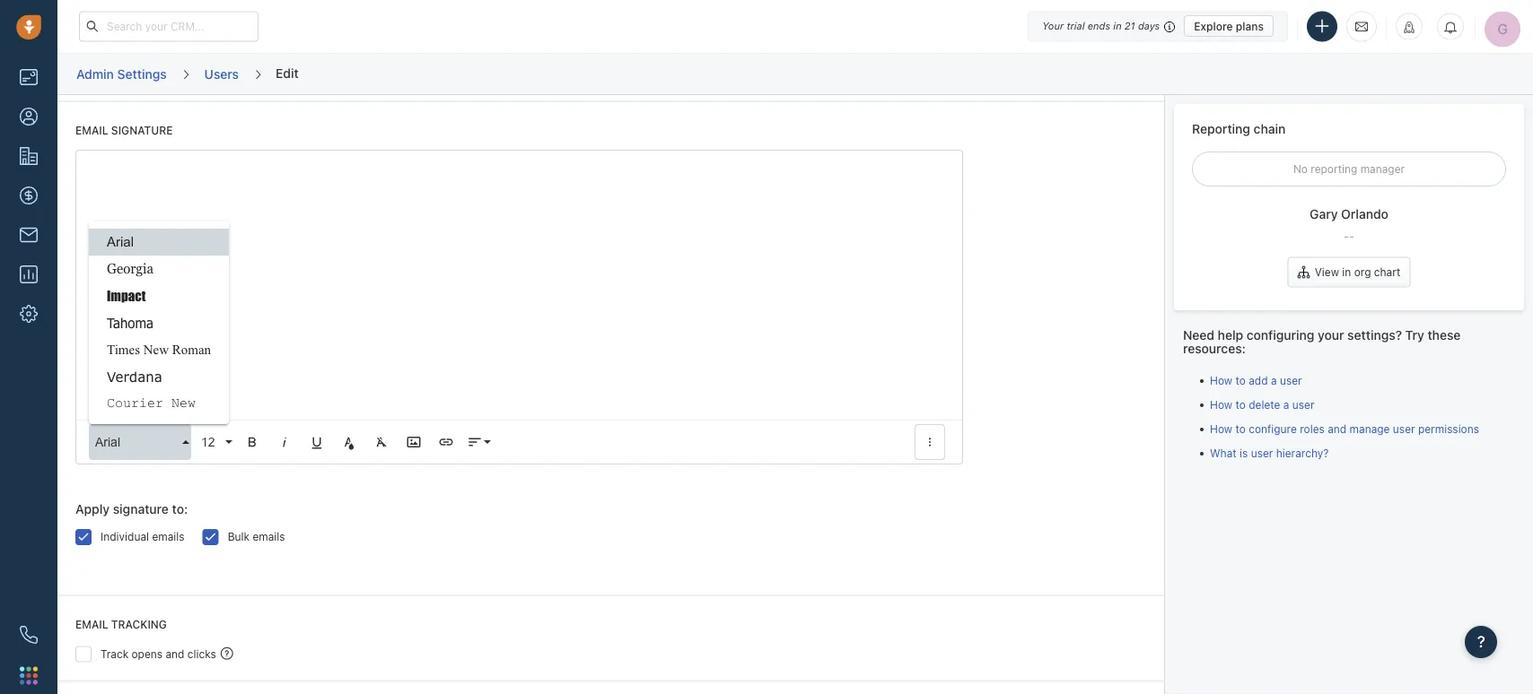Task type: describe. For each thing, give the bounding box(es) containing it.
try
[[1406, 328, 1425, 343]]

delete
[[1249, 399, 1281, 411]]

reporting chain no reporting manager
[[1192, 121, 1405, 175]]

reporting
[[1192, 121, 1251, 136]]

insert link (⌘k) image
[[438, 435, 454, 451]]

users link
[[204, 60, 240, 88]]

impact
[[107, 289, 146, 305]]

explore plans link
[[1185, 15, 1274, 37]]

opens
[[132, 649, 163, 661]]

italic (⌘i) image
[[277, 435, 293, 451]]

email for email signature
[[75, 125, 108, 137]]

emails for bulk emails
[[253, 532, 285, 544]]

more misc image
[[922, 435, 938, 451]]

view in org chart
[[1315, 266, 1401, 279]]

user right manage
[[1393, 423, 1416, 436]]

roman
[[172, 343, 211, 358]]

need help configuring your settings? try these resources:
[[1183, 328, 1461, 356]]

tahoma
[[107, 316, 154, 332]]

admin settings link
[[75, 60, 168, 88]]

what
[[1210, 447, 1237, 460]]

arial inside arial dropdown button
[[95, 436, 120, 450]]

new for courier
[[172, 397, 196, 412]]

settings
[[117, 66, 167, 81]]

user right is
[[1251, 447, 1274, 460]]

arial link
[[89, 230, 229, 256]]

phone image
[[20, 627, 38, 645]]

what's new image
[[1403, 21, 1416, 34]]

courier
[[107, 397, 163, 412]]

apply signature to:
[[75, 503, 188, 518]]

clicks
[[188, 649, 216, 661]]

1 horizontal spatial and
[[1328, 423, 1347, 436]]

view
[[1315, 266, 1340, 279]]

need
[[1183, 328, 1215, 343]]

courier new
[[107, 397, 196, 412]]

admin
[[76, 66, 114, 81]]

how for how to delete a user
[[1210, 399, 1233, 411]]

application containing impact
[[75, 151, 964, 466]]

hierarchy?
[[1277, 447, 1329, 460]]

resources:
[[1183, 342, 1246, 356]]

bulk
[[228, 532, 250, 544]]

track opens and clicks
[[101, 649, 216, 661]]

trial
[[1067, 20, 1085, 32]]

explore plans
[[1194, 20, 1264, 32]]

question circled image
[[221, 647, 233, 662]]

org
[[1355, 266, 1372, 279]]

impact link
[[89, 283, 229, 310]]

a for add
[[1271, 374, 1277, 387]]

how for how to configure roles and manage user permissions
[[1210, 423, 1233, 436]]

courier new link
[[89, 391, 229, 418]]

to for configure
[[1236, 423, 1246, 436]]

1 - from the left
[[1344, 230, 1350, 242]]

settings?
[[1348, 328, 1403, 343]]

manager
[[1361, 163, 1405, 175]]

how to configure roles and manage user permissions link
[[1210, 423, 1480, 436]]

ends
[[1088, 20, 1111, 32]]

chain
[[1254, 121, 1286, 136]]

tracking
[[111, 620, 167, 632]]

verdana link
[[89, 364, 229, 391]]

signature
[[113, 503, 169, 518]]

how to add a user
[[1210, 374, 1303, 387]]

times
[[107, 343, 140, 358]]

to for add
[[1236, 374, 1246, 387]]

gary orlando --
[[1310, 207, 1389, 242]]

signature
[[111, 125, 173, 137]]

roles
[[1300, 423, 1325, 436]]

email signature
[[75, 125, 173, 137]]

email tracking
[[75, 620, 167, 632]]

arial button
[[89, 425, 191, 461]]

tahoma link
[[89, 310, 229, 337]]

verdana
[[107, 370, 162, 386]]

configuring
[[1247, 328, 1315, 343]]

your
[[1318, 328, 1345, 343]]



Task type: locate. For each thing, give the bounding box(es) containing it.
Search your CRM... text field
[[79, 11, 259, 42]]

emails for individual emails
[[152, 532, 185, 544]]

text color image
[[341, 435, 357, 451]]

0 horizontal spatial new
[[143, 343, 169, 358]]

2 email from the top
[[75, 620, 108, 632]]

how down how to add a user link
[[1210, 399, 1233, 411]]

email for email tracking
[[75, 620, 108, 632]]

admin settings
[[76, 66, 167, 81]]

email
[[75, 125, 108, 137], [75, 620, 108, 632]]

a right add
[[1271, 374, 1277, 387]]

to
[[1236, 374, 1246, 387], [1236, 399, 1246, 411], [1236, 423, 1246, 436]]

2 emails from the left
[[253, 532, 285, 544]]

georgia
[[107, 262, 154, 278]]

no
[[1294, 163, 1308, 175]]

1 how from the top
[[1210, 374, 1233, 387]]

individual
[[101, 532, 149, 544]]

new down verdana link
[[172, 397, 196, 412]]

emails
[[152, 532, 185, 544], [253, 532, 285, 544]]

3 to from the top
[[1236, 423, 1246, 436]]

your
[[1043, 20, 1064, 32]]

arial inside arial link
[[107, 235, 134, 250]]

and
[[1328, 423, 1347, 436], [166, 649, 184, 661]]

in left 21 at the top right
[[1114, 20, 1122, 32]]

and left 'clicks'
[[166, 649, 184, 661]]

what is user hierarchy?
[[1210, 447, 1329, 460]]

how
[[1210, 374, 1233, 387], [1210, 399, 1233, 411], [1210, 423, 1233, 436]]

permissions
[[1419, 423, 1480, 436]]

0 horizontal spatial and
[[166, 649, 184, 661]]

to:
[[172, 503, 188, 518]]

emails right the bulk
[[253, 532, 285, 544]]

bulk emails
[[228, 532, 285, 544]]

help
[[1218, 328, 1244, 343]]

freshworks switcher image
[[20, 667, 38, 685]]

view in org chart button
[[1288, 257, 1411, 288]]

emails down to:
[[152, 532, 185, 544]]

-
[[1344, 230, 1350, 242], [1350, 230, 1355, 242]]

a
[[1271, 374, 1277, 387], [1284, 399, 1290, 411]]

how to delete a user
[[1210, 399, 1315, 411]]

how to configure roles and manage user permissions
[[1210, 423, 1480, 436]]

new
[[143, 343, 169, 358], [172, 397, 196, 412]]

in left org on the right top of the page
[[1343, 266, 1352, 279]]

email left signature
[[75, 125, 108, 137]]

email up the track at the left
[[75, 620, 108, 632]]

chart
[[1375, 266, 1401, 279]]

add
[[1249, 374, 1268, 387]]

how to delete a user link
[[1210, 399, 1315, 411]]

to left delete
[[1236, 399, 1246, 411]]

new for times
[[143, 343, 169, 358]]

to up is
[[1236, 423, 1246, 436]]

align image
[[467, 435, 483, 451]]

phone element
[[11, 618, 47, 654]]

in inside view in org chart button
[[1343, 266, 1352, 279]]

how up what
[[1210, 423, 1233, 436]]

2 vertical spatial to
[[1236, 423, 1246, 436]]

user right add
[[1280, 374, 1303, 387]]

0 vertical spatial and
[[1328, 423, 1347, 436]]

1 vertical spatial new
[[172, 397, 196, 412]]

arial down courier
[[95, 436, 120, 450]]

0 vertical spatial to
[[1236, 374, 1246, 387]]

1 vertical spatial and
[[166, 649, 184, 661]]

send email image
[[1356, 19, 1368, 34]]

times new roman
[[107, 343, 211, 358]]

clear formatting image
[[374, 435, 390, 451]]

apply
[[75, 503, 110, 518]]

1 email from the top
[[75, 125, 108, 137]]

0 horizontal spatial emails
[[152, 532, 185, 544]]

times new roman link
[[89, 337, 229, 364]]

to left add
[[1236, 374, 1246, 387]]

how down resources:
[[1210, 374, 1233, 387]]

application
[[75, 151, 964, 466]]

1 emails from the left
[[152, 532, 185, 544]]

how to add a user link
[[1210, 374, 1303, 387]]

and right roles
[[1328, 423, 1347, 436]]

explore
[[1194, 20, 1233, 32]]

1 vertical spatial how
[[1210, 399, 1233, 411]]

reporting
[[1311, 163, 1358, 175]]

0 horizontal spatial a
[[1271, 374, 1277, 387]]

1 vertical spatial to
[[1236, 399, 1246, 411]]

1 vertical spatial arial
[[95, 436, 120, 450]]

1 horizontal spatial emails
[[253, 532, 285, 544]]

a for delete
[[1284, 399, 1290, 411]]

1 to from the top
[[1236, 374, 1246, 387]]

new inside "link"
[[143, 343, 169, 358]]

21
[[1125, 20, 1136, 32]]

user up roles
[[1293, 399, 1315, 411]]

0 vertical spatial in
[[1114, 20, 1122, 32]]

2 vertical spatial how
[[1210, 423, 1233, 436]]

in
[[1114, 20, 1122, 32], [1343, 266, 1352, 279]]

1 horizontal spatial in
[[1343, 266, 1352, 279]]

0 vertical spatial how
[[1210, 374, 1233, 387]]

to for delete
[[1236, 399, 1246, 411]]

track
[[101, 649, 129, 661]]

arial
[[107, 235, 134, 250], [95, 436, 120, 450]]

0 vertical spatial new
[[143, 343, 169, 358]]

0 vertical spatial a
[[1271, 374, 1277, 387]]

configure
[[1249, 423, 1297, 436]]

user
[[1280, 374, 1303, 387], [1293, 399, 1315, 411], [1393, 423, 1416, 436], [1251, 447, 1274, 460]]

1 vertical spatial a
[[1284, 399, 1290, 411]]

how for how to add a user
[[1210, 374, 1233, 387]]

manage
[[1350, 423, 1390, 436]]

new down tahoma "link"
[[143, 343, 169, 358]]

2 how from the top
[[1210, 399, 1233, 411]]

arial up georgia
[[107, 235, 134, 250]]

individual emails
[[101, 532, 185, 544]]

12 button
[[195, 425, 234, 461]]

edit
[[276, 65, 299, 80]]

your trial ends in 21 days
[[1043, 20, 1160, 32]]

1 vertical spatial in
[[1343, 266, 1352, 279]]

orlando
[[1342, 207, 1389, 222]]

insert image (⌘p) image
[[406, 435, 422, 451]]

underline (⌘u) image
[[309, 435, 325, 451]]

what is user hierarchy? link
[[1210, 447, 1329, 460]]

2 - from the left
[[1350, 230, 1355, 242]]

days
[[1138, 20, 1160, 32]]

is
[[1240, 447, 1248, 460]]

a right delete
[[1284, 399, 1290, 411]]

these
[[1428, 328, 1461, 343]]

1 horizontal spatial a
[[1284, 399, 1290, 411]]

0 vertical spatial arial
[[107, 235, 134, 250]]

0 horizontal spatial in
[[1114, 20, 1122, 32]]

users
[[204, 66, 239, 81]]

2 to from the top
[[1236, 399, 1246, 411]]

plans
[[1236, 20, 1264, 32]]

georgia link
[[89, 256, 229, 283]]

3 how from the top
[[1210, 423, 1233, 436]]

gary
[[1310, 207, 1338, 222]]

0 vertical spatial email
[[75, 125, 108, 137]]

1 horizontal spatial new
[[172, 397, 196, 412]]

1 vertical spatial email
[[75, 620, 108, 632]]

12
[[201, 436, 215, 450]]



Task type: vqa. For each thing, say whether or not it's contained in the screenshot.
add outcome
no



